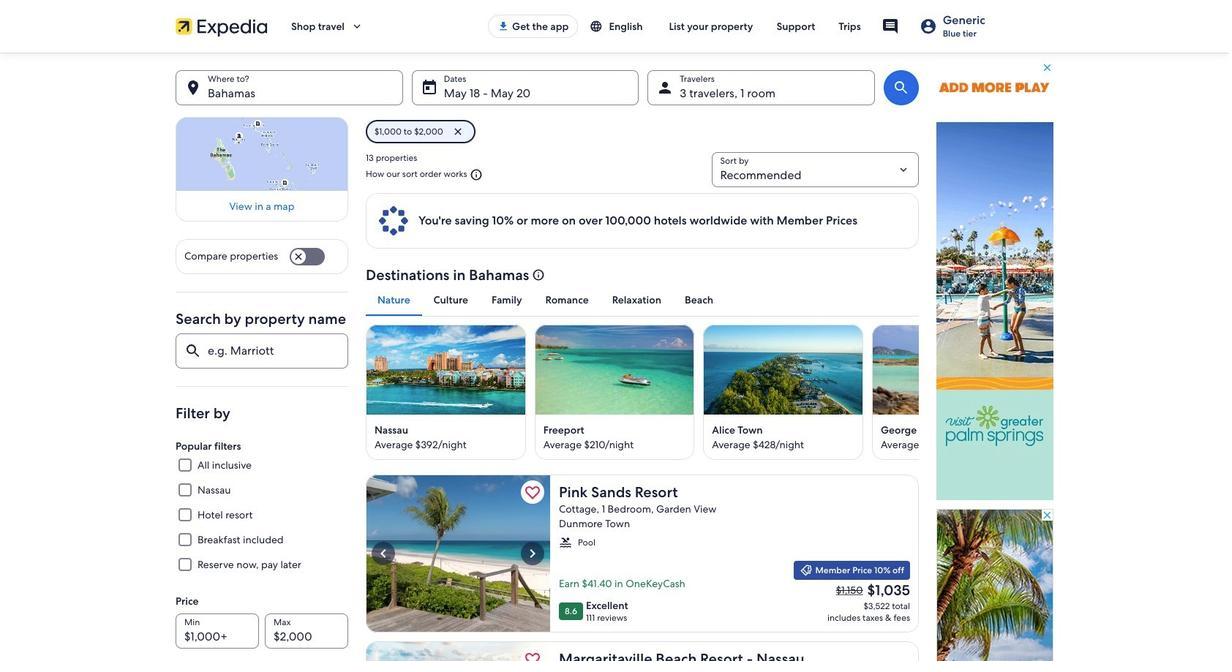 Task type: locate. For each thing, give the bounding box(es) containing it.
about these results image
[[532, 269, 545, 282]]

1 vertical spatial small image
[[467, 168, 483, 182]]

tab list
[[366, 284, 919, 316]]

0 horizontal spatial small image
[[559, 536, 572, 549]]

small image
[[590, 20, 603, 33], [467, 168, 483, 182]]

loyalty lowtier image
[[919, 18, 937, 35]]

4 primary image image from the left
[[872, 325, 1032, 415]]

trailing image
[[350, 20, 364, 33]]

restaurant image
[[366, 475, 550, 633]]

expedia logo image
[[176, 16, 268, 37]]

1 vertical spatial small image
[[799, 564, 813, 577]]

0 horizontal spatial small image
[[467, 168, 483, 182]]

1 horizontal spatial small image
[[590, 20, 603, 33]]

show next image for pink sands resort image
[[524, 545, 541, 563]]

1 horizontal spatial small image
[[799, 564, 813, 577]]

0 vertical spatial small image
[[559, 536, 572, 549]]

1 primary image image from the left
[[366, 325, 526, 415]]

next destination image
[[910, 384, 928, 401]]

show previous image for pink sands resort image
[[375, 545, 392, 563]]

small image
[[559, 536, 572, 549], [799, 564, 813, 577]]

$1000, Minimum, Price text field
[[176, 614, 259, 649]]

search image
[[893, 79, 910, 97]]

communication center icon image
[[881, 18, 899, 35]]

primary image image
[[366, 325, 526, 415], [535, 325, 695, 415], [703, 325, 863, 415], [872, 325, 1032, 415]]

exterior image
[[366, 642, 550, 661]]

one key blue tier image
[[378, 205, 410, 237]]



Task type: describe. For each thing, give the bounding box(es) containing it.
3 primary image image from the left
[[703, 325, 863, 415]]

static map image image
[[176, 117, 348, 191]]

download the app button image
[[498, 20, 509, 32]]

0 vertical spatial small image
[[590, 20, 603, 33]]

$2000, Maximum, Price text field
[[265, 614, 348, 649]]

2 primary image image from the left
[[535, 325, 695, 415]]



Task type: vqa. For each thing, say whether or not it's contained in the screenshot.
The Search icon
yes



